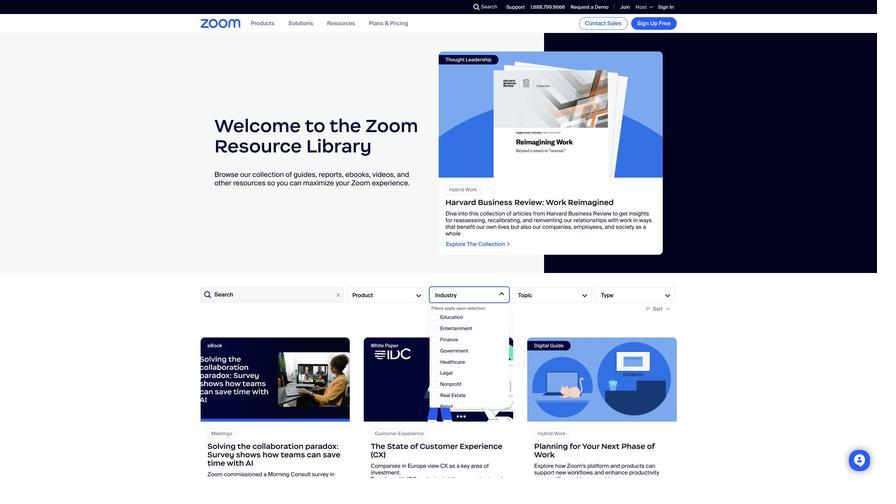 Task type: locate. For each thing, give the bounding box(es) containing it.
and up working
[[611, 462, 621, 470]]

can right you at the left of page
[[290, 178, 302, 187]]

0 horizontal spatial collection
[[253, 170, 284, 179]]

1 vertical spatial to
[[613, 210, 618, 217]]

our right also
[[533, 223, 542, 230]]

1 vertical spatial in
[[402, 462, 407, 470]]

clear search image
[[335, 291, 342, 299]]

harvard up companies,
[[547, 210, 567, 217]]

estate
[[452, 392, 466, 398]]

articles
[[513, 210, 532, 217]]

cx
[[441, 462, 448, 470]]

contact
[[586, 20, 606, 27]]

1 horizontal spatial sign
[[659, 4, 669, 10]]

ai
[[246, 458, 254, 468]]

experience up area
[[460, 442, 503, 451]]

sign left in
[[659, 4, 669, 10]]

request a demo link
[[571, 4, 609, 10]]

a inside solving the collaboration paradox: survey shows how teams can save time with ai zoom commissioned a morning consult survey in august 2023 to understand how leaders an
[[264, 471, 267, 478]]

survey
[[312, 471, 329, 478]]

for left the your
[[570, 442, 581, 451]]

of right the state
[[411, 442, 418, 451]]

1 vertical spatial the
[[371, 442, 386, 451]]

0 horizontal spatial hybrid work
[[450, 186, 477, 193]]

1 horizontal spatial hybrid
[[539, 430, 553, 437]]

0 horizontal spatial explore
[[446, 240, 466, 248]]

1 vertical spatial with
[[227, 458, 244, 468]]

office
[[553, 476, 568, 478]]

1 vertical spatial business
[[569, 210, 592, 217]]

0 vertical spatial explore
[[446, 240, 466, 248]]

work up reinventing
[[546, 197, 567, 207]]

experience up the state
[[399, 430, 424, 437]]

contact sales link
[[580, 17, 628, 30]]

1 horizontal spatial with
[[609, 216, 619, 224]]

business down reimagined
[[569, 210, 592, 217]]

consult
[[291, 471, 311, 478]]

how up morning at the bottom of the page
[[263, 450, 279, 459]]

can
[[290, 178, 302, 187], [307, 450, 321, 459], [646, 462, 656, 470]]

0 vertical spatial hybrid
[[450, 186, 465, 193]]

0 horizontal spatial the
[[371, 442, 386, 451]]

zoom logo image
[[201, 19, 241, 28]]

0 horizontal spatial sign
[[638, 20, 649, 27]]

support link
[[507, 4, 525, 10]]

0 vertical spatial to
[[305, 114, 326, 137]]

1 horizontal spatial the
[[330, 114, 361, 137]]

our right browse
[[240, 170, 251, 179]]

1 horizontal spatial search
[[482, 4, 498, 10]]

a
[[591, 4, 594, 10], [644, 223, 647, 230], [457, 462, 460, 470], [264, 471, 267, 478]]

planning for your next phase of work explore how zoom's platform and products can support new workflows and enhance productivity across office and home working spaces.
[[535, 442, 660, 478]]

finance
[[441, 336, 459, 343]]

0 vertical spatial how
[[263, 450, 279, 459]]

sign left up
[[638, 20, 649, 27]]

collection down "resource"
[[253, 170, 284, 179]]

business up recalibrating,
[[478, 197, 513, 207]]

1 horizontal spatial experience
[[460, 442, 503, 451]]

1 vertical spatial sign
[[638, 20, 649, 27]]

welcome to the zoom resource library main content
[[0, 33, 878, 478]]

0 horizontal spatial as
[[450, 462, 456, 470]]

0 vertical spatial collection
[[253, 170, 284, 179]]

whole
[[446, 230, 461, 237]]

zoom inside solving the collaboration paradox: survey shows how teams can save time with ai zoom commissioned a morning consult survey in august 2023 to understand how leaders an
[[208, 471, 223, 478]]

support
[[507, 4, 525, 10]]

0 vertical spatial with
[[609, 216, 619, 224]]

can for ebooks,
[[290, 178, 302, 187]]

sign
[[659, 4, 669, 10], [638, 20, 649, 27]]

1 vertical spatial search
[[215, 291, 233, 298]]

can left save
[[307, 450, 321, 459]]

guide
[[551, 342, 564, 349]]

business
[[478, 197, 513, 207], [569, 210, 592, 217]]

with left get
[[609, 216, 619, 224]]

0 horizontal spatial with
[[227, 458, 244, 468]]

but
[[511, 223, 520, 230]]

0 vertical spatial experience
[[399, 430, 424, 437]]

government
[[441, 348, 469, 354]]

2 vertical spatial zoom
[[208, 471, 223, 478]]

new
[[556, 469, 567, 476]]

platform
[[588, 462, 610, 470]]

of left articles
[[507, 210, 512, 217]]

the inside welcome to the zoom resource library
[[330, 114, 361, 137]]

2 vertical spatial can
[[646, 462, 656, 470]]

customer experience infographic image
[[364, 337, 514, 422]]

1 horizontal spatial how
[[279, 477, 290, 478]]

of left guides,
[[286, 170, 292, 179]]

as inside the state of customer experience (cx) companies in europe view cx as a key area of investment.
[[450, 462, 456, 470]]

filters apply upon selection education
[[432, 306, 486, 320]]

customer experience
[[375, 430, 424, 437]]

a inside the state of customer experience (cx) companies in europe view cx as a key area of investment.
[[457, 462, 460, 470]]

home
[[580, 476, 595, 478]]

of inside planning for your next phase of work explore how zoom's platform and products can support new workflows and enhance productivity across office and home working spaces.
[[648, 442, 655, 451]]

in inside solving the collaboration paradox: survey shows how teams can save time with ai zoom commissioned a morning consult survey in august 2023 to understand how leaders an
[[330, 471, 335, 478]]

0 horizontal spatial harvard
[[446, 197, 477, 207]]

0 vertical spatial in
[[634, 216, 638, 224]]

lives
[[498, 223, 510, 230]]

0 horizontal spatial search
[[215, 291, 233, 298]]

education
[[441, 314, 463, 320]]

next
[[602, 442, 620, 451]]

also
[[521, 223, 532, 230]]

morning
[[268, 471, 290, 478]]

1 vertical spatial hybrid work
[[539, 430, 566, 437]]

hybrid work for harvard
[[450, 186, 477, 193]]

for
[[446, 216, 453, 224], [570, 442, 581, 451]]

0 horizontal spatial for
[[446, 216, 453, 224]]

1 horizontal spatial can
[[307, 450, 321, 459]]

customer up cx
[[420, 442, 458, 451]]

the inside solving the collaboration paradox: survey shows how teams can save time with ai zoom commissioned a morning consult survey in august 2023 to understand how leaders an
[[238, 442, 251, 451]]

sign in link
[[659, 4, 674, 10]]

hybrid work up into
[[450, 186, 477, 193]]

0 vertical spatial the
[[330, 114, 361, 137]]

a left morning at the bottom of the page
[[264, 471, 267, 478]]

dive
[[446, 210, 457, 217]]

demo
[[595, 4, 609, 10]]

in right survey
[[330, 471, 335, 478]]

None search field
[[448, 1, 475, 13]]

1 vertical spatial can
[[307, 450, 321, 459]]

the left the state
[[371, 442, 386, 451]]

1 horizontal spatial in
[[402, 462, 407, 470]]

0 horizontal spatial to
[[242, 477, 247, 478]]

work up 'support'
[[535, 450, 555, 459]]

1 horizontal spatial as
[[636, 223, 642, 230]]

customer up the state
[[375, 430, 397, 437]]

hybrid up planning
[[539, 430, 553, 437]]

reimagining work image
[[439, 51, 663, 177]]

as down the insights
[[636, 223, 642, 230]]

the state of customer experience (cx) companies in europe view cx as a key area of investment.
[[371, 442, 503, 476]]

&
[[385, 20, 389, 27]]

customer
[[375, 430, 397, 437], [420, 442, 458, 451]]

of inside browse our collection of guides, reports, ebooks, videos, and other resources so you can maximize your zoom experience.
[[286, 170, 292, 179]]

1 horizontal spatial to
[[305, 114, 326, 137]]

guides,
[[294, 170, 317, 179]]

digital guide
[[535, 342, 564, 349]]

1 vertical spatial harvard
[[547, 210, 567, 217]]

product
[[353, 291, 373, 299]]

work inside planning for your next phase of work explore how zoom's platform and products can support new workflows and enhance productivity across office and home working spaces.
[[535, 450, 555, 459]]

1 vertical spatial customer
[[420, 442, 458, 451]]

how up office
[[556, 462, 566, 470]]

save
[[323, 450, 341, 459]]

our inside browse our collection of guides, reports, ebooks, videos, and other resources so you can maximize your zoom experience.
[[240, 170, 251, 179]]

and inside browse our collection of guides, reports, ebooks, videos, and other resources so you can maximize your zoom experience.
[[397, 170, 410, 179]]

1.888.799.9666
[[531, 4, 565, 10]]

1 horizontal spatial customer
[[420, 442, 458, 451]]

explore
[[446, 240, 466, 248], [535, 462, 554, 470]]

as right cx
[[450, 462, 456, 470]]

harvard up into
[[446, 197, 477, 207]]

0 horizontal spatial can
[[290, 178, 302, 187]]

1 horizontal spatial collection
[[480, 210, 506, 217]]

of right area
[[484, 462, 489, 470]]

collection inside browse our collection of guides, reports, ebooks, videos, and other resources so you can maximize your zoom experience.
[[253, 170, 284, 179]]

0 horizontal spatial business
[[478, 197, 513, 207]]

1 vertical spatial as
[[450, 462, 456, 470]]

explore down whole
[[446, 240, 466, 248]]

harvard
[[446, 197, 477, 207], [547, 210, 567, 217]]

how
[[263, 450, 279, 459], [556, 462, 566, 470], [279, 477, 290, 478]]

entertainment
[[441, 325, 473, 332]]

survey
[[208, 450, 234, 459]]

2 vertical spatial to
[[242, 477, 247, 478]]

in
[[670, 4, 674, 10]]

0 horizontal spatial in
[[330, 471, 335, 478]]

0 vertical spatial harvard
[[446, 197, 477, 207]]

0 vertical spatial as
[[636, 223, 642, 230]]

in left europe
[[402, 462, 407, 470]]

europe
[[408, 462, 427, 470]]

0 vertical spatial sign
[[659, 4, 669, 10]]

0 vertical spatial customer
[[375, 430, 397, 437]]

2 vertical spatial how
[[279, 477, 290, 478]]

explore up across
[[535, 462, 554, 470]]

1 horizontal spatial the
[[467, 240, 477, 248]]

1 horizontal spatial for
[[570, 442, 581, 451]]

and right videos,
[[397, 170, 410, 179]]

can inside planning for your next phase of work explore how zoom's platform and products can support new workflows and enhance productivity across office and home working spaces.
[[646, 462, 656, 470]]

1 vertical spatial how
[[556, 462, 566, 470]]

1 vertical spatial zoom
[[352, 178, 371, 187]]

2 horizontal spatial how
[[556, 462, 566, 470]]

0 vertical spatial for
[[446, 216, 453, 224]]

zoom
[[366, 114, 419, 137], [352, 178, 371, 187], [208, 471, 223, 478]]

1 horizontal spatial hybrid work
[[539, 430, 566, 437]]

white paper
[[371, 342, 399, 349]]

in
[[634, 216, 638, 224], [402, 462, 407, 470], [330, 471, 335, 478]]

a down the insights
[[644, 223, 647, 230]]

that
[[446, 223, 456, 230]]

our right reinventing
[[564, 216, 573, 224]]

working
[[597, 476, 617, 478]]

1 horizontal spatial explore
[[535, 462, 554, 470]]

of right the phase
[[648, 442, 655, 451]]

and
[[397, 170, 410, 179], [523, 216, 533, 224], [605, 223, 615, 230], [611, 462, 621, 470], [595, 469, 605, 476], [569, 476, 579, 478]]

for up whole
[[446, 216, 453, 224]]

work up this
[[466, 186, 477, 193]]

can inside browse our collection of guides, reports, ebooks, videos, and other resources so you can maximize your zoom experience.
[[290, 178, 302, 187]]

solving
[[208, 442, 236, 451]]

customer inside the state of customer experience (cx) companies in europe view cx as a key area of investment.
[[420, 442, 458, 451]]

our left own
[[477, 223, 485, 230]]

society
[[616, 223, 635, 230]]

2 horizontal spatial can
[[646, 462, 656, 470]]

as inside the harvard business review: work reimagined dive into this collection of articles from harvard business review to get insights for reassessing, recalibrating, and reinventing our relationships with work in ways that benefit our own lives but also our companies, employees, and society as a whole explore the collection
[[636, 223, 642, 230]]

hybrid up the dive
[[450, 186, 465, 193]]

across
[[535, 476, 552, 478]]

relationships
[[574, 216, 607, 224]]

0 vertical spatial zoom
[[366, 114, 419, 137]]

the down benefit
[[467, 240, 477, 248]]

0 horizontal spatial the
[[238, 442, 251, 451]]

of
[[286, 170, 292, 179], [507, 210, 512, 217], [411, 442, 418, 451], [648, 442, 655, 451], [484, 462, 489, 470]]

0 vertical spatial hybrid work
[[450, 186, 477, 193]]

with up the commissioned on the left
[[227, 458, 244, 468]]

type button
[[596, 287, 675, 302]]

hybrid work up planning
[[539, 430, 566, 437]]

1 vertical spatial experience
[[460, 442, 503, 451]]

spaces.
[[618, 476, 638, 478]]

2 horizontal spatial in
[[634, 216, 638, 224]]

support
[[535, 469, 555, 476]]

companies,
[[543, 223, 573, 230]]

explore inside the harvard business review: work reimagined dive into this collection of articles from harvard business review to get insights for reassessing, recalibrating, and reinventing our relationships with work in ways that benefit our own lives but also our companies, employees, and society as a whole explore the collection
[[446, 240, 466, 248]]

1 vertical spatial explore
[[535, 462, 554, 470]]

1 vertical spatial for
[[570, 442, 581, 451]]

0 horizontal spatial hybrid
[[450, 186, 465, 193]]

2 horizontal spatial to
[[613, 210, 618, 217]]

upon
[[457, 306, 467, 311]]

into
[[459, 210, 468, 217]]

get
[[620, 210, 628, 217]]

1 horizontal spatial business
[[569, 210, 592, 217]]

how left 'leaders'
[[279, 477, 290, 478]]

area
[[471, 462, 483, 470]]

1 vertical spatial collection
[[480, 210, 506, 217]]

1 horizontal spatial harvard
[[547, 210, 567, 217]]

the
[[330, 114, 361, 137], [238, 442, 251, 451]]

recalibrating,
[[488, 216, 522, 224]]

1 vertical spatial the
[[238, 442, 251, 451]]

2 vertical spatial in
[[330, 471, 335, 478]]

in right work
[[634, 216, 638, 224]]

1 vertical spatial hybrid
[[539, 430, 553, 437]]

experience inside the state of customer experience (cx) companies in europe view cx as a key area of investment.
[[460, 442, 503, 451]]

companies
[[371, 462, 401, 470]]

0 vertical spatial business
[[478, 197, 513, 207]]

sign up free link
[[632, 17, 677, 30]]

can right products
[[646, 462, 656, 470]]

reinventing
[[534, 216, 563, 224]]

0 vertical spatial the
[[467, 240, 477, 248]]

videos,
[[373, 170, 396, 179]]

a left key at the bottom of the page
[[457, 462, 460, 470]]

0 vertical spatial can
[[290, 178, 302, 187]]

collection up own
[[480, 210, 506, 217]]



Task type: vqa. For each thing, say whether or not it's contained in the screenshot.
Office
yes



Task type: describe. For each thing, give the bounding box(es) containing it.
to inside solving the collaboration paradox: survey shows how teams can save time with ai zoom commissioned a morning consult survey in august 2023 to understand how leaders an
[[242, 477, 247, 478]]

plans
[[369, 20, 384, 27]]

thought leadership
[[446, 56, 492, 63]]

planning
[[535, 442, 568, 451]]

key
[[461, 462, 470, 470]]

how inside planning for your next phase of work explore how zoom's platform and products can support new workflows and enhance productivity across office and home working spaces.
[[556, 462, 566, 470]]

product button
[[347, 287, 427, 302]]

real estate
[[441, 392, 466, 398]]

review:
[[515, 197, 545, 207]]

topic
[[519, 291, 533, 299]]

zoom inside welcome to the zoom resource library
[[366, 114, 419, 137]]

investment.
[[371, 469, 401, 476]]

for inside the harvard business review: work reimagined dive into this collection of articles from harvard business review to get insights for reassessing, recalibrating, and reinventing our relationships with work in ways that benefit our own lives but also our companies, employees, and society as a whole explore the collection
[[446, 216, 453, 224]]

0 horizontal spatial experience
[[399, 430, 424, 437]]

with inside solving the collaboration paradox: survey shows how teams can save time with ai zoom commissioned a morning consult survey in august 2023 to understand how leaders an
[[227, 458, 244, 468]]

and down zoom's
[[569, 476, 579, 478]]

paradox:
[[306, 442, 339, 451]]

in inside the state of customer experience (cx) companies in europe view cx as a key area of investment.
[[402, 462, 407, 470]]

home office illustration image
[[528, 337, 677, 422]]

enhance
[[606, 469, 628, 476]]

teams
[[281, 450, 305, 459]]

this
[[470, 210, 479, 217]]

library
[[307, 134, 372, 157]]

real
[[441, 392, 451, 398]]

state
[[387, 442, 409, 451]]

for inside planning for your next phase of work explore how zoom's platform and products can support new workflows and enhance productivity across office and home working spaces.
[[570, 442, 581, 451]]

0 horizontal spatial customer
[[375, 430, 397, 437]]

browse
[[215, 170, 239, 179]]

review
[[594, 210, 612, 217]]

view
[[428, 462, 439, 470]]

Search text field
[[201, 287, 344, 302]]

up
[[651, 20, 658, 27]]

plans & pricing
[[369, 20, 409, 27]]

to inside welcome to the zoom resource library
[[305, 114, 326, 137]]

own
[[487, 223, 497, 230]]

zoom inside browse our collection of guides, reports, ebooks, videos, and other resources so you can maximize your zoom experience.
[[352, 178, 371, 187]]

leaders
[[291, 477, 310, 478]]

experience.
[[372, 178, 410, 187]]

to inside the harvard business review: work reimagined dive into this collection of articles from harvard business review to get insights for reassessing, recalibrating, and reinventing our relationships with work in ways that benefit our own lives but also our companies, employees, and society as a whole explore the collection
[[613, 210, 618, 217]]

phase
[[622, 442, 646, 451]]

save time with ai image
[[201, 337, 350, 422]]

employees,
[[574, 223, 604, 230]]

products button
[[251, 20, 275, 27]]

hybrid for harvard
[[450, 186, 465, 193]]

browse our collection of guides, reports, ebooks, videos, and other resources so you can maximize your zoom experience.
[[215, 170, 410, 187]]

welcome
[[215, 114, 301, 137]]

reassessing,
[[454, 216, 487, 224]]

type
[[602, 291, 614, 299]]

workflows
[[568, 469, 593, 476]]

1.888.799.9666 link
[[531, 4, 565, 10]]

hybrid work for planning
[[539, 430, 566, 437]]

sign for sign up free
[[638, 20, 649, 27]]

work inside the harvard business review: work reimagined dive into this collection of articles from harvard business review to get insights for reassessing, recalibrating, and reinventing our relationships with work in ways that benefit our own lives but also our companies, employees, and society as a whole explore the collection
[[546, 197, 567, 207]]

products
[[251, 20, 275, 27]]

harvard business review: work reimagined dive into this collection of articles from harvard business review to get insights for reassessing, recalibrating, and reinventing our relationships with work in ways that benefit our own lives but also our companies, employees, and society as a whole explore the collection
[[446, 197, 652, 248]]

0 vertical spatial search
[[482, 4, 498, 10]]

leadership
[[466, 56, 492, 63]]

nonprofit
[[441, 381, 462, 387]]

can inside solving the collaboration paradox: survey shows how teams can save time with ai zoom commissioned a morning consult survey in august 2023 to understand how leaders an
[[307, 450, 321, 459]]

plans & pricing link
[[369, 20, 409, 27]]

paper
[[385, 342, 399, 349]]

commissioned
[[224, 471, 262, 478]]

a inside the harvard business review: work reimagined dive into this collection of articles from harvard business review to get insights for reassessing, recalibrating, and reinventing our relationships with work in ways that benefit our own lives but also our companies, employees, and society as a whole explore the collection
[[644, 223, 647, 230]]

other
[[215, 178, 232, 187]]

industry
[[436, 291, 457, 299]]

solutions
[[289, 20, 313, 27]]

your
[[583, 442, 600, 451]]

reports,
[[319, 170, 344, 179]]

the inside the harvard business review: work reimagined dive into this collection of articles from harvard business review to get insights for reassessing, recalibrating, and reinventing our relationships with work in ways that benefit our own lives but also our companies, employees, and society as a whole explore the collection
[[467, 240, 477, 248]]

search image
[[474, 4, 480, 10]]

benefit
[[457, 223, 475, 230]]

sign for sign in
[[659, 4, 669, 10]]

legal
[[441, 370, 453, 376]]

hybrid for planning
[[539, 430, 553, 437]]

ebooks,
[[346, 170, 371, 179]]

request
[[571, 4, 590, 10]]

zoom's
[[568, 462, 587, 470]]

and left from
[[523, 216, 533, 224]]

explore the collection link
[[446, 240, 511, 248]]

pricing
[[390, 20, 409, 27]]

meetings
[[211, 430, 233, 437]]

search inside 'welcome to the zoom resource library' main content
[[215, 291, 233, 298]]

work up planning
[[555, 430, 566, 437]]

reimagined
[[569, 197, 614, 207]]

join
[[621, 4, 631, 10]]

retail
[[441, 403, 453, 410]]

sign up free
[[638, 20, 671, 27]]

apply
[[445, 306, 456, 311]]

host button
[[636, 4, 653, 10]]

host
[[636, 4, 648, 10]]

in inside the harvard business review: work reimagined dive into this collection of articles from harvard business review to get insights for reassessing, recalibrating, and reinventing our relationships with work in ways that benefit our own lives but also our companies, employees, and society as a whole explore the collection
[[634, 216, 638, 224]]

so
[[267, 178, 275, 187]]

the inside the state of customer experience (cx) companies in europe view cx as a key area of investment.
[[371, 442, 386, 451]]

explore inside planning for your next phase of work explore how zoom's platform and products can support new workflows and enhance productivity across office and home working spaces.
[[535, 462, 554, 470]]

and left "enhance" on the bottom
[[595, 469, 605, 476]]

0 horizontal spatial how
[[263, 450, 279, 459]]

healthcare
[[441, 359, 466, 365]]

with inside the harvard business review: work reimagined dive into this collection of articles from harvard business review to get insights for reassessing, recalibrating, and reinventing our relationships with work in ways that benefit our own lives but also our companies, employees, and society as a whole explore the collection
[[609, 216, 619, 224]]

search image
[[474, 4, 480, 10]]

topic button
[[513, 287, 593, 302]]

collection inside the harvard business review: work reimagined dive into this collection of articles from harvard business review to get insights for reassessing, recalibrating, and reinventing our relationships with work in ways that benefit our own lives but also our companies, employees, and society as a whole explore the collection
[[480, 210, 506, 217]]

understand
[[248, 477, 278, 478]]

you
[[277, 178, 288, 187]]

a left demo at the right top of page
[[591, 4, 594, 10]]

of inside the harvard business review: work reimagined dive into this collection of articles from harvard business review to get insights for reassessing, recalibrating, and reinventing our relationships with work in ways that benefit our own lives but also our companies, employees, and society as a whole explore the collection
[[507, 210, 512, 217]]

can for work
[[646, 462, 656, 470]]

collection
[[479, 240, 505, 248]]

sort
[[654, 305, 663, 312]]

ebook
[[208, 342, 222, 349]]

productivity
[[630, 469, 660, 476]]

and down review
[[605, 223, 615, 230]]

your
[[336, 178, 350, 187]]

selection
[[468, 306, 486, 311]]

request a demo
[[571, 4, 609, 10]]

join link
[[621, 4, 631, 10]]

resources button
[[327, 20, 355, 27]]

free
[[659, 20, 671, 27]]

shows
[[236, 450, 261, 459]]

time
[[208, 458, 225, 468]]



